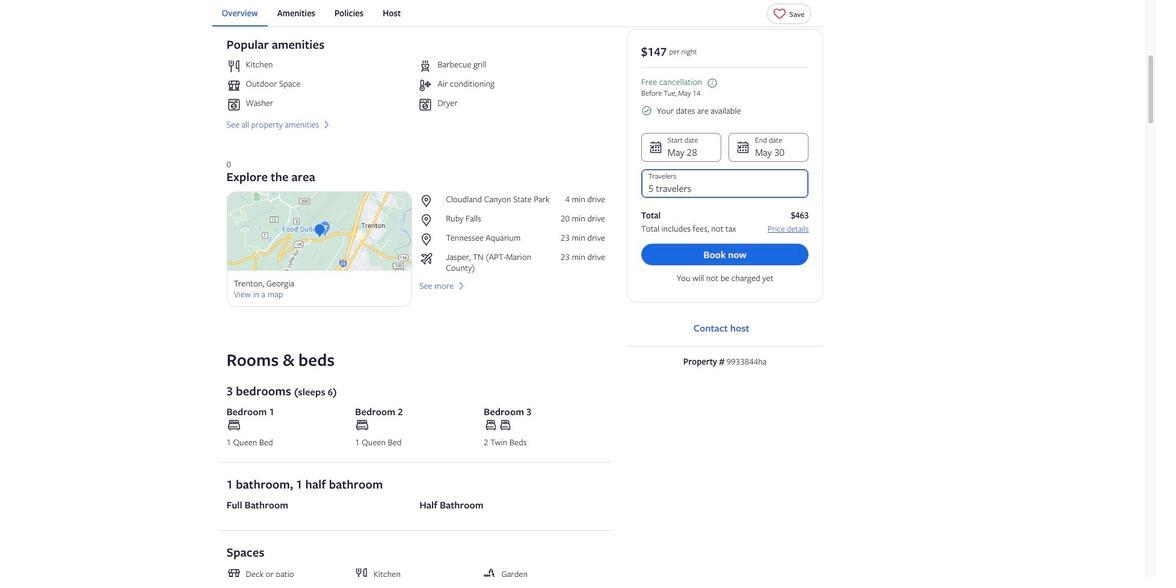 Task type: locate. For each thing, give the bounding box(es) containing it.
popular location image up popular location icon
[[420, 194, 441, 208]]

list item
[[227, 59, 414, 73], [418, 59, 605, 73], [227, 78, 414, 93], [418, 78, 605, 93], [227, 98, 414, 112], [418, 98, 605, 112]]

0 vertical spatial medium image
[[322, 119, 332, 130]]

1 vertical spatial medium image
[[456, 280, 467, 291]]

1 vertical spatial popular location image
[[420, 232, 441, 247]]

list
[[212, 0, 824, 26], [420, 194, 605, 273]]

popular location image
[[420, 194, 441, 208], [420, 232, 441, 247]]

0 horizontal spatial medium image
[[322, 119, 332, 130]]

airport image
[[420, 252, 441, 266]]

popular location image
[[420, 213, 441, 228]]

medium image
[[322, 119, 332, 130], [456, 280, 467, 291]]

0 vertical spatial popular location image
[[420, 194, 441, 208]]

popular location image down popular location icon
[[420, 232, 441, 247]]

0 vertical spatial list
[[212, 0, 824, 26]]



Task type: vqa. For each thing, say whether or not it's contained in the screenshot.
Popular Location image to the top
yes



Task type: describe. For each thing, give the bounding box(es) containing it.
1 horizontal spatial medium image
[[456, 280, 467, 291]]

1 vertical spatial list
[[420, 194, 605, 273]]

small image
[[641, 105, 652, 116]]

map image
[[227, 191, 412, 271]]

2 popular location image from the top
[[420, 232, 441, 247]]

1 popular location image from the top
[[420, 194, 441, 208]]



